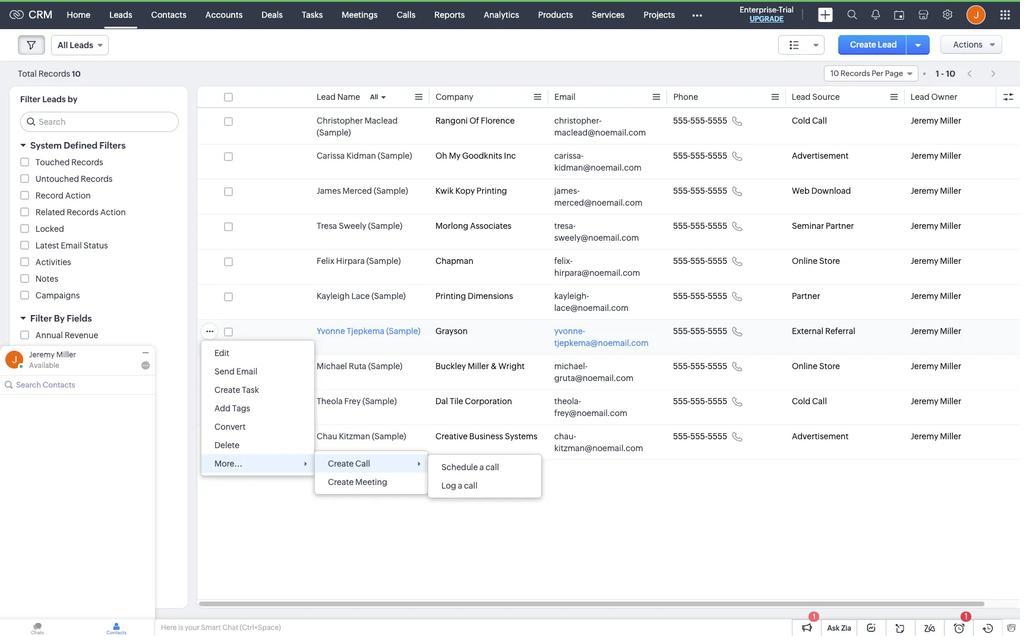 Task type: vqa. For each thing, say whether or not it's contained in the screenshot.
Search field
no



Task type: describe. For each thing, give the bounding box(es) containing it.
1 vertical spatial leads
[[42, 95, 66, 104]]

oh my goodknits inc
[[436, 151, 517, 161]]

record
[[36, 191, 64, 200]]

converted
[[36, 381, 77, 390]]

tags
[[232, 404, 250, 413]]

home link
[[57, 0, 100, 29]]

michael- gruta@noemail.com
[[555, 362, 634, 383]]

external
[[793, 326, 824, 336]]

jeremy for carissa- kidman@noemail.com
[[912, 151, 939, 161]]

michael ruta (sample)
[[317, 362, 403, 371]]

james
[[317, 186, 341, 196]]

2 store from the top
[[820, 362, 841, 371]]

reports
[[435, 10, 465, 19]]

associates
[[470, 221, 512, 231]]

kayleigh
[[317, 291, 350, 301]]

theola
[[317, 397, 343, 406]]

chau
[[317, 432, 338, 441]]

external referral
[[793, 326, 856, 336]]

actions
[[954, 40, 984, 49]]

total
[[18, 69, 37, 78]]

1 advertisement from the top
[[793, 151, 849, 161]]

meetings link
[[333, 0, 388, 29]]

jeremy for kayleigh- lace@noemail.com
[[912, 291, 939, 301]]

(sample) for chau kitzman (sample)
[[372, 432, 407, 441]]

rangoni of florence
[[436, 116, 515, 125]]

carissa-
[[555, 151, 584, 161]]

0 vertical spatial partner
[[827, 221, 855, 231]]

1 online store from the top
[[793, 256, 841, 266]]

james- merced@noemail.com
[[555, 186, 643, 208]]

yvonne- tjepkema@noemail.com link
[[555, 325, 650, 349]]

products
[[539, 10, 573, 19]]

crm link
[[10, 8, 53, 21]]

chau- kitzman@noemail.com
[[555, 432, 644, 453]]

jeremy for james- merced@noemail.com
[[912, 186, 939, 196]]

5555 for kayleigh- lace@noemail.com
[[708, 291, 728, 301]]

my
[[449, 151, 461, 161]]

555-555-5555 for tresa- sweely@noemail.com
[[674, 221, 728, 231]]

theola-
[[555, 397, 582, 406]]

touched
[[36, 158, 70, 167]]

2 online from the top
[[793, 362, 818, 371]]

cold for christopher- maclead@noemail.com
[[793, 116, 811, 125]]

cold call for theola- frey@noemail.com
[[793, 397, 828, 406]]

jeremy for tresa- sweely@noemail.com
[[912, 221, 939, 231]]

kwik
[[436, 186, 454, 196]]

1 horizontal spatial printing
[[477, 186, 508, 196]]

email for latest email status
[[61, 241, 82, 250]]

yvonne-
[[555, 326, 586, 336]]

web
[[793, 186, 810, 196]]

(sample) for yvonne tjepkema (sample)
[[386, 326, 421, 336]]

revenue
[[65, 331, 98, 340]]

creative business systems
[[436, 432, 538, 441]]

jeremy miller for felix- hirpara@noemail.com
[[912, 256, 962, 266]]

0 vertical spatial company
[[436, 92, 474, 102]]

555-555-5555 for christopher- maclead@noemail.com
[[674, 116, 728, 125]]

enterprise-trial upgrade
[[740, 5, 794, 23]]

deals
[[262, 10, 283, 19]]

meetings
[[342, 10, 378, 19]]

1 vertical spatial printing
[[436, 291, 466, 301]]

contacts link
[[142, 0, 196, 29]]

grayson
[[436, 326, 468, 336]]

smart
[[201, 624, 221, 632]]

555-555-5555 for yvonne- tjepkema@noemail.com
[[674, 326, 728, 336]]

maclead@noemail.com
[[555, 128, 647, 137]]

filter for filter by fields
[[30, 313, 52, 323]]

2 horizontal spatial email
[[555, 92, 576, 102]]

carissa kidman (sample) link
[[317, 150, 412, 162]]

filter by fields
[[30, 313, 92, 323]]

contacts image
[[79, 620, 154, 636]]

of
[[470, 116, 480, 125]]

task
[[242, 385, 259, 395]]

filters
[[100, 140, 126, 150]]

analytics
[[484, 10, 520, 19]]

555-555-5555 for felix- hirpara@noemail.com
[[674, 256, 728, 266]]

systems
[[505, 432, 538, 441]]

christopher- maclead@noemail.com
[[555, 116, 647, 137]]

all
[[370, 93, 379, 100]]

related
[[36, 208, 65, 217]]

10 for total records 10
[[72, 69, 81, 78]]

michael-
[[555, 362, 588, 371]]

wright
[[499, 362, 525, 371]]

jeremy miller for kayleigh- lace@noemail.com
[[912, 291, 962, 301]]

records for untouched
[[81, 174, 113, 184]]

schedule a call
[[442, 463, 500, 472]]

jeremy miller for tresa- sweely@noemail.com
[[912, 221, 962, 231]]

jeremy for yvonne- tjepkema@noemail.com
[[912, 326, 939, 336]]

call for theola- frey@noemail.com
[[813, 397, 828, 406]]

jeremy miller for yvonne- tjepkema@noemail.com
[[912, 326, 962, 336]]

jeremy for felix- hirpara@noemail.com
[[912, 256, 939, 266]]

5555 for yvonne- tjepkema@noemail.com
[[708, 326, 728, 336]]

michael ruta (sample) link
[[317, 360, 403, 372]]

untouched
[[36, 174, 79, 184]]

1 store from the top
[[820, 256, 841, 266]]

555-555-5555 for james- merced@noemail.com
[[674, 186, 728, 196]]

create lead
[[851, 40, 898, 49]]

services link
[[583, 0, 635, 29]]

yvonne tjepkema (sample) link
[[317, 325, 421, 337]]

lead name
[[317, 92, 360, 102]]

christopher
[[317, 116, 363, 125]]

0 vertical spatial leads
[[109, 10, 132, 19]]

trial
[[779, 5, 794, 14]]

chau-
[[555, 432, 577, 441]]

rangoni
[[436, 116, 468, 125]]

jeremy miller for christopher- maclead@noemail.com
[[912, 116, 962, 125]]

projects link
[[635, 0, 685, 29]]

record action
[[36, 191, 91, 200]]

cold call for christopher- maclead@noemail.com
[[793, 116, 828, 125]]

row group containing christopher maclead (sample)
[[197, 109, 1021, 460]]

carissa kidman (sample)
[[317, 151, 412, 161]]

(sample) for christopher maclead (sample)
[[317, 128, 351, 137]]

ask zia
[[828, 624, 852, 633]]

5555 for felix- hirpara@noemail.com
[[708, 256, 728, 266]]

dal tile corporation
[[436, 397, 512, 406]]

gruta@noemail.com
[[555, 373, 634, 383]]

hirpara@noemail.com
[[555, 268, 641, 278]]

(sample) for michael ruta (sample)
[[368, 362, 403, 371]]

1 online from the top
[[793, 256, 818, 266]]

create for create lead
[[851, 40, 877, 49]]

dal
[[436, 397, 448, 406]]

activities
[[36, 257, 71, 267]]

1 vertical spatial action
[[100, 208, 126, 217]]

seminar partner
[[793, 221, 855, 231]]

dimensions
[[468, 291, 514, 301]]

felix-
[[555, 256, 573, 266]]

tasks link
[[293, 0, 333, 29]]

1 vertical spatial company
[[36, 364, 73, 373]]

(sample) for theola frey (sample)
[[363, 397, 397, 406]]

leads link
[[100, 0, 142, 29]]



Task type: locate. For each thing, give the bounding box(es) containing it.
annual
[[36, 331, 63, 340]]

0 vertical spatial store
[[820, 256, 841, 266]]

tasks
[[302, 10, 323, 19]]

2 vertical spatial email
[[237, 367, 258, 376]]

create for create call
[[328, 459, 354, 469]]

email up christopher-
[[555, 92, 576, 102]]

2 online store from the top
[[793, 362, 841, 371]]

9 555-555-5555 from the top
[[674, 397, 728, 406]]

records down defined
[[71, 158, 103, 167]]

lead for lead name
[[317, 92, 336, 102]]

7 5555 from the top
[[708, 326, 728, 336]]

jeremy miller
[[912, 116, 962, 125], [912, 151, 962, 161], [912, 186, 962, 196], [912, 221, 962, 231], [912, 256, 962, 266], [912, 291, 962, 301], [912, 326, 962, 336], [29, 350, 76, 359], [912, 362, 962, 371], [912, 397, 962, 406], [912, 432, 962, 441]]

5555 for christopher- maclead@noemail.com
[[708, 116, 728, 125]]

1 horizontal spatial action
[[100, 208, 126, 217]]

records for touched
[[71, 158, 103, 167]]

create for create meeting
[[328, 477, 354, 487]]

a right log
[[458, 481, 463, 491]]

campaigns
[[36, 291, 80, 300]]

cold for theola- frey@noemail.com
[[793, 397, 811, 406]]

jeremy miller for carissa- kidman@noemail.com
[[912, 151, 962, 161]]

0 vertical spatial call
[[486, 463, 500, 472]]

creative
[[436, 432, 468, 441]]

0 horizontal spatial partner
[[793, 291, 821, 301]]

0 vertical spatial cold
[[793, 116, 811, 125]]

0 vertical spatial action
[[65, 191, 91, 200]]

log a call
[[442, 481, 478, 491]]

0 vertical spatial online
[[793, 256, 818, 266]]

christopher maclead (sample)
[[317, 116, 398, 137]]

partner
[[827, 221, 855, 231], [793, 291, 821, 301]]

tresa- sweely@noemail.com link
[[555, 220, 650, 244]]

email for send email
[[237, 367, 258, 376]]

online down seminar
[[793, 256, 818, 266]]

available
[[29, 362, 59, 370]]

crm
[[29, 8, 53, 21]]

partner right seminar
[[827, 221, 855, 231]]

lead for lead source
[[793, 92, 812, 102]]

1 horizontal spatial company
[[436, 92, 474, 102]]

printing dimensions
[[436, 291, 514, 301]]

1 cold call from the top
[[793, 116, 828, 125]]

0 horizontal spatial a
[[458, 481, 463, 491]]

7 555-555-5555 from the top
[[674, 326, 728, 336]]

system
[[30, 140, 62, 150]]

home
[[67, 10, 90, 19]]

miller
[[941, 116, 962, 125], [941, 151, 962, 161], [941, 186, 962, 196], [941, 221, 962, 231], [941, 256, 962, 266], [941, 291, 962, 301], [941, 326, 962, 336], [56, 350, 76, 359], [468, 362, 489, 371], [941, 362, 962, 371], [941, 397, 962, 406], [941, 432, 962, 441]]

company up the converted at the left bottom of the page
[[36, 364, 73, 373]]

send
[[215, 367, 235, 376]]

0 horizontal spatial printing
[[436, 291, 466, 301]]

(sample) right the kidman
[[378, 151, 412, 161]]

(sample) for kayleigh lace (sample)
[[372, 291, 406, 301]]

printing right kopy
[[477, 186, 508, 196]]

555-555-5555 for carissa- kidman@noemail.com
[[674, 151, 728, 161]]

online store down external referral
[[793, 362, 841, 371]]

call down the creative business systems
[[486, 463, 500, 472]]

yvonne- tjepkema@noemail.com
[[555, 326, 649, 348]]

store down 'seminar partner'
[[820, 256, 841, 266]]

0 vertical spatial call
[[813, 116, 828, 125]]

(sample) inside christopher maclead (sample)
[[317, 128, 351, 137]]

call for christopher- maclead@noemail.com
[[813, 116, 828, 125]]

felix- hirpara@noemail.com link
[[555, 255, 650, 279]]

10
[[947, 69, 956, 78], [72, 69, 81, 78]]

sweely
[[339, 221, 367, 231]]

by
[[54, 313, 65, 323]]

1 horizontal spatial email
[[237, 367, 258, 376]]

records up the filter leads by
[[38, 69, 70, 78]]

online store
[[793, 256, 841, 266], [793, 362, 841, 371]]

&
[[491, 362, 497, 371]]

10 for 1 - 10
[[947, 69, 956, 78]]

filter left the by
[[30, 313, 52, 323]]

advertisement
[[793, 151, 849, 161], [793, 432, 849, 441]]

company up rangoni
[[436, 92, 474, 102]]

frey
[[345, 397, 361, 406]]

0 horizontal spatial leads
[[42, 95, 66, 104]]

1 horizontal spatial partner
[[827, 221, 855, 231]]

call for log a call
[[464, 481, 478, 491]]

0 horizontal spatial email
[[61, 241, 82, 250]]

accounts
[[206, 10, 243, 19]]

6 555-555-5555 from the top
[[674, 291, 728, 301]]

0 vertical spatial advertisement
[[793, 151, 849, 161]]

(sample) inside yvonne tjepkema (sample) link
[[386, 326, 421, 336]]

kopy
[[456, 186, 475, 196]]

michael
[[317, 362, 347, 371]]

name
[[338, 92, 360, 102]]

company
[[436, 92, 474, 102], [36, 364, 73, 373]]

(sample) down christopher
[[317, 128, 351, 137]]

records down touched records
[[81, 174, 113, 184]]

deals link
[[252, 0, 293, 29]]

0 horizontal spatial call
[[464, 481, 478, 491]]

(sample) for carissa kidman (sample)
[[378, 151, 412, 161]]

1 vertical spatial call
[[813, 397, 828, 406]]

source
[[813, 92, 841, 102]]

a for schedule
[[480, 463, 484, 472]]

navigation
[[962, 65, 1003, 82]]

1 cold from the top
[[793, 116, 811, 125]]

(sample) inside kayleigh lace (sample) link
[[372, 291, 406, 301]]

Search text field
[[21, 112, 178, 131]]

christopher-
[[555, 116, 602, 125]]

email up task
[[237, 367, 258, 376]]

555-555-5555 for theola- frey@noemail.com
[[674, 397, 728, 406]]

felix
[[317, 256, 335, 266]]

0 vertical spatial cold call
[[793, 116, 828, 125]]

leads right home "link"
[[109, 10, 132, 19]]

tresa- sweely@noemail.com
[[555, 221, 640, 243]]

8 5555 from the top
[[708, 362, 728, 371]]

1 vertical spatial online
[[793, 362, 818, 371]]

3 5555 from the top
[[708, 186, 728, 196]]

jeremy miller for james- merced@noemail.com
[[912, 186, 962, 196]]

5 555-555-5555 from the top
[[674, 256, 728, 266]]

555-555-5555 for kayleigh- lace@noemail.com
[[674, 291, 728, 301]]

(sample) inside the carissa kidman (sample) link
[[378, 151, 412, 161]]

(sample) right ruta in the bottom left of the page
[[368, 362, 403, 371]]

carissa- kidman@noemail.com link
[[555, 150, 650, 174]]

records for related
[[67, 208, 99, 217]]

system defined filters
[[30, 140, 126, 150]]

(sample) inside theola frey (sample) link
[[363, 397, 397, 406]]

reports link
[[425, 0, 475, 29]]

9 5555 from the top
[[708, 397, 728, 406]]

records for total
[[38, 69, 70, 78]]

status
[[84, 241, 108, 250]]

tresa
[[317, 221, 337, 231]]

(sample) inside chau kitzman (sample) link
[[372, 432, 407, 441]]

felix- hirpara@noemail.com
[[555, 256, 641, 278]]

(ctrl+space)
[[240, 624, 281, 632]]

(sample) right "lace"
[[372, 291, 406, 301]]

1 555-555-5555 from the top
[[674, 116, 728, 125]]

4 555-555-5555 from the top
[[674, 221, 728, 231]]

lead inside button
[[879, 40, 898, 49]]

filter down total
[[20, 95, 41, 104]]

0 vertical spatial online store
[[793, 256, 841, 266]]

6 5555 from the top
[[708, 291, 728, 301]]

8 555-555-5555 from the top
[[674, 362, 728, 371]]

tresa sweely (sample)
[[317, 221, 403, 231]]

action up status
[[100, 208, 126, 217]]

carissa
[[317, 151, 345, 161]]

online store down 'seminar partner'
[[793, 256, 841, 266]]

(sample) inside james merced (sample) link
[[374, 186, 408, 196]]

(sample) right "sweely" on the top left of the page
[[368, 221, 403, 231]]

kayleigh lace (sample)
[[317, 291, 406, 301]]

5555 for tresa- sweely@noemail.com
[[708, 221, 728, 231]]

10 up by
[[72, 69, 81, 78]]

meeting
[[356, 477, 388, 487]]

christopher maclead (sample) link
[[317, 115, 424, 139]]

(sample) inside felix hirpara (sample) 'link'
[[367, 256, 401, 266]]

1 vertical spatial advertisement
[[793, 432, 849, 441]]

action up related records action
[[65, 191, 91, 200]]

10 5555 from the top
[[708, 432, 728, 441]]

2 cold call from the top
[[793, 397, 828, 406]]

filter for filter leads by
[[20, 95, 41, 104]]

0 vertical spatial filter
[[20, 95, 41, 104]]

jeremy for christopher- maclead@noemail.com
[[912, 116, 939, 125]]

chau- kitzman@noemail.com link
[[555, 431, 650, 454]]

untouched records
[[36, 174, 113, 184]]

create task
[[215, 385, 259, 395]]

online
[[793, 256, 818, 266], [793, 362, 818, 371]]

1 vertical spatial partner
[[793, 291, 821, 301]]

inc
[[504, 151, 517, 161]]

jeremy for theola- frey@noemail.com
[[912, 397, 939, 406]]

florence
[[481, 116, 515, 125]]

call down schedule a call
[[464, 481, 478, 491]]

10 555-555-5555 from the top
[[674, 432, 728, 441]]

1 - 10
[[937, 69, 956, 78]]

1 vertical spatial online store
[[793, 362, 841, 371]]

(sample) right "tjepkema"
[[386, 326, 421, 336]]

here is your smart chat (ctrl+space)
[[161, 624, 281, 632]]

create inside button
[[851, 40, 877, 49]]

1 horizontal spatial a
[[480, 463, 484, 472]]

2 5555 from the top
[[708, 151, 728, 161]]

jeremy miller for theola- frey@noemail.com
[[912, 397, 962, 406]]

chats image
[[0, 620, 75, 636]]

10 right -
[[947, 69, 956, 78]]

1 vertical spatial cold
[[793, 397, 811, 406]]

0 vertical spatial a
[[480, 463, 484, 472]]

1 5555 from the top
[[708, 116, 728, 125]]

edit link
[[202, 344, 315, 362]]

business
[[470, 432, 504, 441]]

records
[[38, 69, 70, 78], [71, 158, 103, 167], [81, 174, 113, 184], [67, 208, 99, 217]]

goodknits
[[463, 151, 503, 161]]

theola frey (sample)
[[317, 397, 397, 406]]

1 horizontal spatial leads
[[109, 10, 132, 19]]

1
[[937, 69, 940, 78]]

email right latest
[[61, 241, 82, 250]]

partner up external
[[793, 291, 821, 301]]

a
[[480, 463, 484, 472], [458, 481, 463, 491]]

tjepkema
[[347, 326, 385, 336]]

kayleigh- lace@noemail.com
[[555, 291, 629, 313]]

1 vertical spatial a
[[458, 481, 463, 491]]

2 advertisement from the top
[[793, 432, 849, 441]]

leads left by
[[42, 95, 66, 104]]

Search Contacts text field
[[16, 376, 140, 394]]

row group
[[197, 109, 1021, 460]]

calls
[[397, 10, 416, 19]]

records down record action
[[67, 208, 99, 217]]

0 horizontal spatial action
[[65, 191, 91, 200]]

4 5555 from the top
[[708, 221, 728, 231]]

(sample) for tresa sweely (sample)
[[368, 221, 403, 231]]

a right 'schedule'
[[480, 463, 484, 472]]

lead source
[[793, 92, 841, 102]]

kayleigh-
[[555, 291, 590, 301]]

1 vertical spatial filter
[[30, 313, 52, 323]]

lead for lead owner
[[912, 92, 931, 102]]

0 vertical spatial printing
[[477, 186, 508, 196]]

(sample) right kitzman
[[372, 432, 407, 441]]

notes
[[36, 274, 58, 284]]

1 vertical spatial store
[[820, 362, 841, 371]]

(sample) for james merced (sample)
[[374, 186, 408, 196]]

5555 for james- merced@noemail.com
[[708, 186, 728, 196]]

(sample) right hirpara
[[367, 256, 401, 266]]

ask
[[828, 624, 840, 633]]

printing up the grayson
[[436, 291, 466, 301]]

yvonne tjepkema (sample)
[[317, 326, 421, 336]]

(sample) right frey
[[363, 397, 397, 406]]

more...
[[215, 459, 243, 469]]

0 vertical spatial email
[[555, 92, 576, 102]]

corporation
[[465, 397, 512, 406]]

total records 10
[[18, 69, 81, 78]]

create for create task
[[215, 385, 240, 395]]

0 horizontal spatial 10
[[72, 69, 81, 78]]

filter inside dropdown button
[[30, 313, 52, 323]]

(sample) inside tresa sweely (sample) link
[[368, 221, 403, 231]]

chau kitzman (sample)
[[317, 432, 407, 441]]

2 555-555-5555 from the top
[[674, 151, 728, 161]]

2 cold from the top
[[793, 397, 811, 406]]

3 555-555-5555 from the top
[[674, 186, 728, 196]]

create
[[851, 40, 877, 49], [215, 385, 240, 395], [328, 459, 354, 469], [328, 477, 354, 487]]

online down external
[[793, 362, 818, 371]]

christopher- maclead@noemail.com link
[[555, 115, 650, 139]]

(sample) for felix hirpara (sample)
[[367, 256, 401, 266]]

1 horizontal spatial call
[[486, 463, 500, 472]]

james-
[[555, 186, 580, 196]]

hirpara
[[336, 256, 365, 266]]

(sample) right the merced
[[374, 186, 408, 196]]

5555 for carissa- kidman@noemail.com
[[708, 151, 728, 161]]

1 vertical spatial cold call
[[793, 397, 828, 406]]

2 vertical spatial call
[[356, 459, 370, 469]]

1 vertical spatial email
[[61, 241, 82, 250]]

add
[[215, 404, 231, 413]]

10 inside total records 10
[[72, 69, 81, 78]]

a for log
[[458, 481, 463, 491]]

web download
[[793, 186, 852, 196]]

(sample) inside michael ruta (sample) link
[[368, 362, 403, 371]]

5555 for theola- frey@noemail.com
[[708, 397, 728, 406]]

touched records
[[36, 158, 103, 167]]

1 vertical spatial call
[[464, 481, 478, 491]]

kayleigh- lace@noemail.com link
[[555, 290, 650, 314]]

1 horizontal spatial 10
[[947, 69, 956, 78]]

5 5555 from the top
[[708, 256, 728, 266]]

store down external referral
[[820, 362, 841, 371]]

call for schedule a call
[[486, 463, 500, 472]]

0 horizontal spatial company
[[36, 364, 73, 373]]



